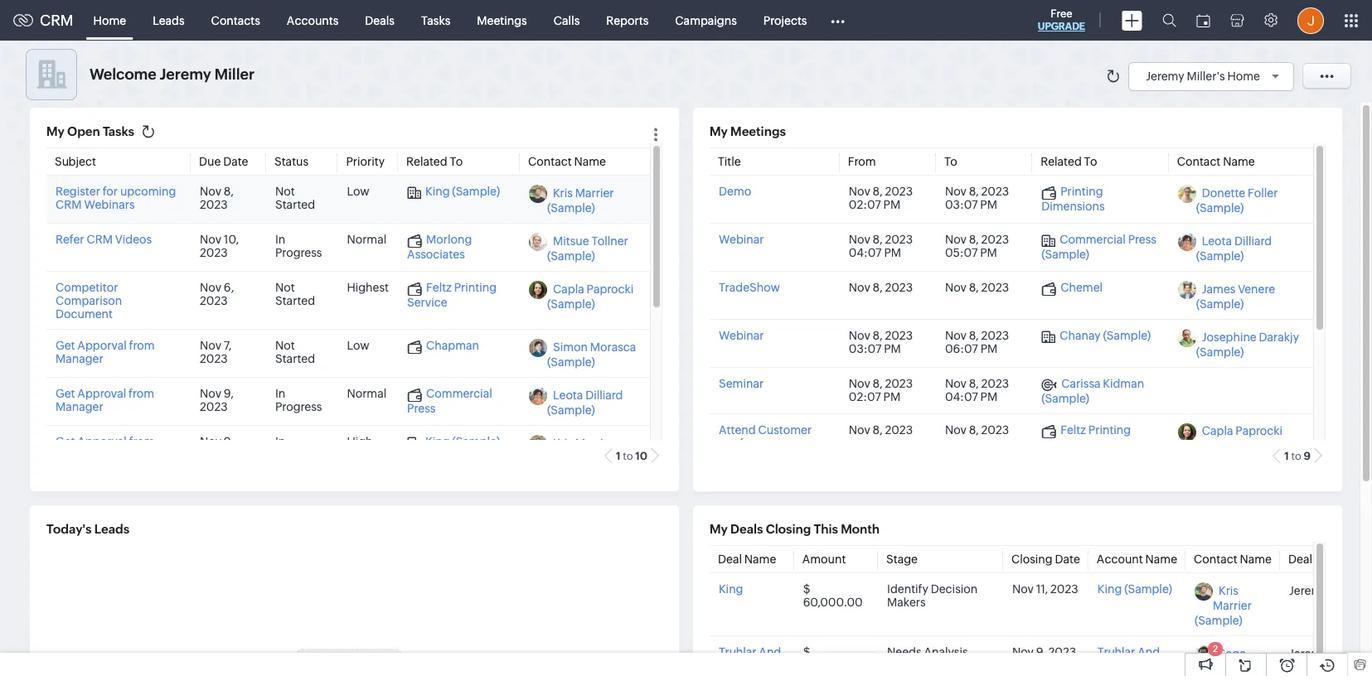 Task type: describe. For each thing, give the bounding box(es) containing it.
nov 8, 2023 for tradeshow
[[849, 281, 913, 295]]

this
[[814, 522, 838, 536]]

from for normal
[[129, 388, 154, 401]]

nov 8, 2023 05:07 pm
[[945, 233, 1009, 260]]

nov 10, 2023
[[200, 233, 239, 260]]

1 horizontal spatial 03:07
[[945, 198, 978, 212]]

0 horizontal spatial leota dilliard (sample) link
[[547, 389, 623, 417]]

refer crm videos
[[56, 233, 152, 247]]

1 vertical spatial feltz printing service
[[1041, 424, 1131, 452]]

1 vertical spatial closing
[[1011, 553, 1053, 567]]

0 horizontal spatial 04:07
[[849, 247, 882, 260]]

donette foller (sample) link
[[1196, 187, 1278, 215]]

1 horizontal spatial leota dilliard (sample) link
[[1196, 235, 1272, 263]]

darakjy
[[1259, 331, 1299, 344]]

highest
[[347, 281, 389, 295]]

king (sample) for low
[[425, 185, 500, 198]]

name for related to contact name link
[[574, 155, 606, 169]]

calendar image
[[1196, 14, 1210, 27]]

subject
[[55, 155, 96, 169]]

0 vertical spatial crm
[[40, 12, 73, 29]]

competitor comparison document
[[56, 281, 122, 321]]

8, inside nov 8, 2023
[[224, 185, 234, 198]]

low for king (sample)
[[347, 185, 370, 198]]

truhlar and truhlar attys link
[[719, 646, 781, 677]]

kris for nov 11, 2023
[[1219, 585, 1239, 598]]

today's
[[46, 522, 92, 536]]

nov 9, 2023 for get approval from manager
[[200, 388, 234, 414]]

0 vertical spatial capla paprocki (sample) link
[[547, 283, 634, 311]]

0 vertical spatial feltz printing service
[[407, 281, 497, 309]]

venere
[[1238, 283, 1275, 296]]

chemel
[[1061, 281, 1103, 295]]

projects link
[[750, 0, 820, 40]]

conference
[[719, 437, 781, 450]]

miller's
[[1187, 69, 1225, 82]]

king down commercial press link
[[425, 436, 450, 449]]

free upgrade
[[1038, 7, 1085, 32]]

2023 inside nov 8, 2023 06:07 pm
[[981, 330, 1009, 343]]

for
[[103, 185, 118, 198]]

attend
[[719, 424, 756, 437]]

progress for king (sample)
[[275, 449, 322, 462]]

campaigns link
[[662, 0, 750, 40]]

$ 45,000.00
[[803, 646, 862, 673]]

2 vertical spatial nov 9, 2023
[[1012, 646, 1076, 659]]

josephine darakjy (sample) link
[[1196, 331, 1299, 359]]

webinars
[[84, 198, 135, 212]]

profile element
[[1288, 0, 1334, 40]]

king (sample) link for nov 11, 2023
[[1098, 583, 1172, 596]]

high
[[347, 436, 373, 449]]

nov 9, 2023 for get apporval from manager
[[200, 436, 234, 462]]

0 horizontal spatial feltz printing service link
[[407, 281, 497, 309]]

my deals closing this month
[[710, 522, 880, 536]]

free
[[1051, 7, 1072, 20]]

james venere (sample)
[[1196, 283, 1275, 311]]

press for commercial press (sample)
[[1128, 233, 1157, 247]]

account name link
[[1097, 553, 1177, 567]]

josephine
[[1202, 331, 1257, 344]]

0 vertical spatial paprocki
[[587, 283, 634, 296]]

simon morasca (sample) link
[[547, 341, 636, 369]]

and for truhlar and truhlar (sample)
[[1138, 646, 1160, 659]]

carissa kidman (sample)
[[1041, 378, 1144, 405]]

in for get apporval from manager
[[275, 436, 285, 449]]

11,
[[1036, 583, 1048, 596]]

needs
[[887, 646, 922, 659]]

(sample) inside mitsue tollner (sample)
[[547, 250, 595, 263]]

chemel link
[[1041, 281, 1103, 296]]

name for account name link
[[1145, 553, 1177, 567]]

contact for account name
[[1194, 553, 1238, 567]]

truhlar and truhlar (sample) link
[[1098, 646, 1160, 677]]

tasks link
[[408, 0, 464, 40]]

pm inside nov 8, 2023 06:07 pm
[[981, 343, 998, 356]]

attend customer conference
[[719, 424, 812, 450]]

nov 8, 2023 06:07 pm
[[945, 330, 1009, 356]]

1 vertical spatial capla paprocki (sample) link
[[1196, 425, 1283, 453]]

nov 8, 2023 02:07 pm for 04:07
[[849, 378, 913, 404]]

1 horizontal spatial meetings
[[731, 124, 786, 138]]

1 horizontal spatial dilliard
[[1234, 235, 1272, 248]]

9, for get apporval from manager
[[224, 436, 234, 449]]

marrier for low
[[575, 187, 614, 200]]

chapman
[[426, 339, 479, 353]]

0 vertical spatial home
[[93, 14, 126, 27]]

profile image
[[1298, 7, 1324, 34]]

1 to 10
[[616, 450, 648, 463]]

due
[[199, 155, 221, 169]]

home link
[[80, 0, 139, 40]]

1 horizontal spatial nov 8, 2023 03:07 pm
[[945, 185, 1009, 212]]

2 to from the left
[[944, 155, 957, 169]]

from link
[[848, 155, 876, 169]]

0 horizontal spatial closing
[[766, 522, 811, 536]]

2
[[1213, 644, 1218, 654]]

pm inside the nov 8, 2023 05:07 pm
[[980, 247, 997, 260]]

kris marrier (sample) link for high
[[547, 437, 614, 466]]

contacts
[[211, 14, 260, 27]]

not started for 8,
[[275, 185, 315, 212]]

1 vertical spatial paprocki
[[1236, 425, 1283, 438]]

get for normal
[[56, 388, 75, 401]]

1 horizontal spatial feltz printing service link
[[1041, 424, 1131, 452]]

name for contact name link for account name
[[1240, 553, 1272, 567]]

status
[[274, 155, 308, 169]]

1 horizontal spatial home
[[1227, 69, 1260, 82]]

king down deal name link
[[719, 583, 743, 596]]

(sample) inside 'james venere (sample)'
[[1196, 298, 1244, 311]]

nov 8, 2023 02:07 pm for 03:07
[[849, 185, 913, 212]]

nov 7, 2023
[[200, 339, 232, 366]]

1 for nov 8, 2023
[[1284, 450, 1289, 463]]

0 vertical spatial leota dilliard (sample)
[[1196, 235, 1272, 263]]

1 horizontal spatial leads
[[153, 14, 185, 27]]

from for high
[[129, 436, 155, 449]]

get apporval from manager link for nov 7, 2023
[[56, 339, 155, 366]]

amount link
[[802, 553, 846, 567]]

(sample) inside truhlar and truhlar (sample)
[[1098, 673, 1145, 677]]

kris for low
[[553, 187, 573, 200]]

tradeshow link
[[719, 281, 780, 295]]

analysis
[[924, 646, 968, 659]]

to for nov 8, 2023
[[1291, 450, 1302, 463]]

amount
[[802, 553, 846, 567]]

1 vertical spatial printing
[[454, 281, 497, 295]]

refer crm videos link
[[56, 233, 152, 247]]

kris marrier (sample) for nov 11, 2023
[[1195, 585, 1252, 628]]

1 horizontal spatial 04:07
[[945, 391, 978, 404]]

2 related from the left
[[1041, 155, 1082, 169]]

status link
[[274, 155, 308, 169]]

0 vertical spatial tasks
[[421, 14, 450, 27]]

mitsue
[[553, 235, 589, 248]]

get apporval from manager for nov 9, 2023
[[56, 436, 155, 462]]

1 vertical spatial leads
[[94, 522, 129, 536]]

create menu image
[[1122, 10, 1142, 30]]

chanay (sample)
[[1060, 330, 1151, 343]]

0 horizontal spatial leota
[[553, 389, 583, 402]]

not started for 7,
[[275, 339, 315, 366]]

2023 inside the nov 8, 2023 05:07 pm
[[981, 233, 1009, 247]]

started for nov 6, 2023
[[275, 295, 315, 308]]

kris marrier (sample) link for nov 11, 2023
[[1195, 585, 1252, 628]]

upcoming
[[120, 185, 176, 198]]

my meetings
[[710, 124, 786, 138]]

deal owner link
[[1288, 553, 1351, 567]]

commercial press link
[[407, 388, 492, 416]]

to for 2nd "related to" link from left
[[1084, 155, 1097, 169]]

2 vertical spatial printing
[[1088, 424, 1131, 437]]

due date link
[[199, 155, 248, 169]]

date for due date
[[223, 155, 248, 169]]

donette
[[1202, 187, 1246, 200]]

account
[[1097, 553, 1143, 567]]

miller for king
[[1330, 584, 1360, 598]]

miller for truhlar and truhlar attys
[[1330, 647, 1360, 661]]

0 horizontal spatial 03:07
[[849, 343, 882, 356]]

1 vertical spatial dilliard
[[585, 389, 623, 402]]

nov inside the nov 6, 2023
[[200, 281, 221, 295]]

nov inside nov 8, 2023
[[200, 185, 221, 198]]

06:07
[[945, 343, 978, 356]]

02:07 for nov 8, 2023 04:07 pm
[[849, 391, 881, 404]]

not for 8,
[[275, 185, 295, 198]]

comparison
[[56, 295, 122, 308]]

josephine darakjy (sample)
[[1196, 331, 1299, 359]]

morlong associates
[[407, 233, 472, 261]]

1 vertical spatial tasks
[[103, 124, 134, 138]]

get approval from manager
[[56, 388, 154, 414]]

normal for commercial press
[[347, 388, 387, 401]]

reports link
[[593, 0, 662, 40]]

2023 inside nov 8, 2023
[[200, 198, 228, 212]]

to for first "related to" link
[[450, 155, 463, 169]]

contact name for related to
[[528, 155, 606, 169]]

leads link
[[139, 0, 198, 40]]

attys
[[719, 673, 746, 677]]

king down account
[[1098, 583, 1122, 596]]

kidman
[[1103, 378, 1144, 391]]

upgrade
[[1038, 21, 1085, 32]]

not for 7,
[[275, 339, 295, 353]]

0 vertical spatial miller
[[215, 65, 255, 83]]

commercial for commercial press (sample)
[[1060, 233, 1126, 247]]

chanay
[[1060, 330, 1101, 343]]

chanay (sample) link
[[1041, 330, 1151, 344]]

contacts link
[[198, 0, 273, 40]]

from
[[848, 155, 876, 169]]

stage link
[[886, 553, 918, 567]]

accounts link
[[273, 0, 352, 40]]

manager for normal
[[56, 401, 103, 414]]

register for upcoming crm webinars
[[56, 185, 176, 212]]

calls
[[554, 14, 580, 27]]

tradeshow
[[719, 281, 780, 295]]

1 horizontal spatial nov 8, 2023 04:07 pm
[[945, 378, 1009, 404]]

competitor comparison document link
[[56, 281, 122, 321]]

nov inside nov 10, 2023
[[200, 233, 221, 247]]

1 horizontal spatial deals
[[731, 522, 763, 536]]

foller
[[1248, 187, 1278, 200]]

get for low
[[56, 339, 75, 353]]

started for nov 8, 2023
[[275, 198, 315, 212]]

$ for $ 60,000.00
[[803, 583, 810, 596]]

1 vertical spatial capla paprocki (sample)
[[1196, 425, 1283, 453]]



Task type: locate. For each thing, give the bounding box(es) containing it.
crm right 'refer'
[[87, 233, 113, 247]]

register for upcoming crm webinars link
[[56, 185, 176, 212]]

2 get apporval from manager link from the top
[[56, 436, 155, 462]]

2 from from the top
[[129, 388, 154, 401]]

1 vertical spatial deals
[[731, 522, 763, 536]]

competitor
[[56, 281, 118, 295]]

1 1 from the left
[[616, 450, 621, 463]]

normal for morlong associates
[[347, 233, 387, 247]]

1 horizontal spatial to
[[944, 155, 957, 169]]

nov 8, 2023 for attend customer conference
[[849, 424, 913, 437]]

contact name link for related to
[[528, 155, 606, 169]]

normal up highest
[[347, 233, 387, 247]]

1 vertical spatial feltz printing service link
[[1041, 424, 1131, 452]]

manager for low
[[56, 353, 103, 366]]

1 related to link from the left
[[406, 155, 463, 169]]

to left '10'
[[623, 450, 633, 463]]

$ 60,000.00
[[803, 583, 863, 610]]

in progress for morlong associates
[[275, 233, 322, 260]]

05:07
[[945, 247, 978, 260]]

0 horizontal spatial leads
[[94, 522, 129, 536]]

1 to from the left
[[623, 450, 633, 463]]

feltz printing service link down associates
[[407, 281, 497, 309]]

webinar for nov 8, 2023 03:07 pm
[[719, 330, 764, 343]]

2 nov 8, 2023 02:07 pm from the top
[[849, 378, 913, 404]]

0 vertical spatial 02:07
[[849, 198, 881, 212]]

1 not from the top
[[275, 185, 295, 198]]

0 vertical spatial get
[[56, 339, 75, 353]]

1 horizontal spatial tasks
[[421, 14, 450, 27]]

webinar link for 03:07
[[719, 330, 764, 343]]

leota down donette foller (sample) link
[[1202, 235, 1232, 248]]

deal for deal name
[[718, 553, 742, 567]]

2 related to from the left
[[1041, 155, 1097, 169]]

3 in progress from the top
[[275, 436, 322, 462]]

0 horizontal spatial capla
[[553, 283, 584, 296]]

capla paprocki (sample) left '1 to 9'
[[1196, 425, 1283, 453]]

0 vertical spatial in
[[275, 233, 285, 247]]

normal up high
[[347, 388, 387, 401]]

2 get apporval from manager from the top
[[56, 436, 155, 462]]

0 vertical spatial feltz printing service link
[[407, 281, 497, 309]]

$ inside $ 45,000.00
[[803, 646, 810, 659]]

feltz printing service link down carissa kidman (sample)
[[1041, 424, 1131, 452]]

manager for high
[[56, 449, 103, 462]]

capla paprocki (sample) link down mitsue tollner (sample)
[[547, 283, 634, 311]]

king (sample) link for high
[[407, 436, 500, 450]]

deal up king link in the right of the page
[[718, 553, 742, 567]]

2 vertical spatial crm
[[87, 233, 113, 247]]

3 to from the left
[[1084, 155, 1097, 169]]

get inside get approval from manager
[[56, 388, 75, 401]]

8, inside the nov 8, 2023 05:07 pm
[[969, 233, 979, 247]]

0 vertical spatial leota
[[1202, 235, 1232, 248]]

tasks right open
[[103, 124, 134, 138]]

meetings left calls link
[[477, 14, 527, 27]]

king
[[425, 185, 450, 198], [425, 436, 450, 449], [719, 583, 743, 596], [1098, 583, 1122, 596]]

8, inside nov 8, 2023 06:07 pm
[[969, 330, 979, 343]]

name left the 'deal owner'
[[1240, 553, 1272, 567]]

kris marrier (sample) up 2
[[1195, 585, 1252, 628]]

1 vertical spatial 03:07
[[849, 343, 882, 356]]

started for nov 7, 2023
[[275, 353, 315, 366]]

from for low
[[129, 339, 155, 353]]

mitsue tollner (sample) link
[[547, 235, 628, 263]]

2 vertical spatial 9,
[[1036, 646, 1046, 659]]

1 low from the top
[[347, 185, 370, 198]]

0 vertical spatial feltz
[[426, 281, 452, 295]]

in progress for king (sample)
[[275, 436, 322, 462]]

and inside truhlar and truhlar attys
[[759, 646, 781, 659]]

1 vertical spatial manager
[[56, 401, 103, 414]]

low down highest
[[347, 339, 370, 353]]

meetings
[[477, 14, 527, 27], [731, 124, 786, 138]]

document
[[56, 308, 113, 321]]

get down document
[[56, 339, 75, 353]]

and left $ 45,000.00
[[759, 646, 781, 659]]

2 progress from the top
[[275, 401, 322, 414]]

jeremy miller
[[1289, 584, 1360, 598], [1289, 647, 1360, 661]]

1 related to from the left
[[406, 155, 463, 169]]

jeremy miller's home link
[[1146, 69, 1285, 82]]

get apporval from manager down get approval from manager
[[56, 436, 155, 462]]

name right account
[[1145, 553, 1177, 567]]

deal for deal owner
[[1288, 553, 1312, 567]]

0 vertical spatial from
[[129, 339, 155, 353]]

2 1 from the left
[[1284, 450, 1289, 463]]

2 vertical spatial not
[[275, 339, 295, 353]]

1 horizontal spatial date
[[1055, 553, 1080, 567]]

to left 9
[[1291, 450, 1302, 463]]

dilliard down simon morasca (sample) link
[[585, 389, 623, 402]]

progress for commercial press
[[275, 401, 322, 414]]

1 vertical spatial apporval
[[77, 436, 127, 449]]

nov 8, 2023 04:07 pm
[[849, 233, 913, 260], [945, 378, 1009, 404]]

press inside commercial press (sample)
[[1128, 233, 1157, 247]]

related to link
[[406, 155, 463, 169], [1041, 155, 1097, 169]]

2 02:07 from the top
[[849, 391, 881, 404]]

king (sample) down commercial press link
[[425, 436, 500, 449]]

2 and from the left
[[1138, 646, 1160, 659]]

1 vertical spatial 9,
[[224, 436, 234, 449]]

1 vertical spatial leota dilliard (sample) link
[[547, 389, 623, 417]]

Other Modules field
[[820, 7, 856, 34]]

0 vertical spatial deals
[[365, 14, 395, 27]]

1 vertical spatial nov 8, 2023 02:07 pm
[[849, 378, 913, 404]]

nov inside "nov 7, 2023"
[[200, 339, 221, 353]]

reports
[[606, 14, 649, 27]]

meetings inside meetings 'link'
[[477, 14, 527, 27]]

1 horizontal spatial related
[[1041, 155, 1082, 169]]

demo link
[[719, 185, 751, 198]]

1 vertical spatial miller
[[1330, 584, 1360, 598]]

2023 inside the nov 6, 2023
[[200, 295, 228, 308]]

commercial inside commercial press
[[426, 388, 492, 401]]

nov
[[200, 185, 221, 198], [849, 185, 870, 198], [945, 185, 967, 198], [200, 233, 221, 247], [849, 233, 870, 247], [945, 233, 967, 247], [200, 281, 221, 295], [849, 281, 870, 295], [945, 281, 967, 295], [849, 330, 870, 343], [945, 330, 967, 343], [200, 339, 221, 353], [849, 378, 870, 391], [945, 378, 967, 391], [200, 388, 221, 401], [849, 424, 870, 437], [945, 424, 967, 437], [200, 436, 221, 449], [1012, 583, 1034, 596], [1012, 646, 1034, 659]]

3 get from the top
[[56, 436, 75, 449]]

0 horizontal spatial leota dilliard (sample)
[[547, 389, 623, 417]]

nov 8, 2023
[[200, 185, 234, 212], [849, 281, 913, 295], [945, 281, 1009, 295], [849, 424, 913, 437], [945, 424, 1009, 437]]

2 started from the top
[[275, 295, 315, 308]]

1 vertical spatial service
[[1041, 438, 1082, 452]]

printing up dimensions
[[1061, 185, 1103, 198]]

search element
[[1152, 0, 1186, 41]]

1 vertical spatial get apporval from manager
[[56, 436, 155, 462]]

refer
[[56, 233, 84, 247]]

1 vertical spatial commercial
[[426, 388, 492, 401]]

1 jeremy miller from the top
[[1289, 584, 1360, 598]]

feltz down associates
[[426, 281, 452, 295]]

$
[[803, 583, 810, 596], [803, 646, 810, 659]]

get for high
[[56, 436, 75, 449]]

2 vertical spatial not started
[[275, 339, 315, 366]]

0 vertical spatial jeremy miller
[[1289, 584, 1360, 598]]

0 horizontal spatial deal
[[718, 553, 742, 567]]

name for deal name link
[[744, 553, 776, 567]]

8,
[[224, 185, 234, 198], [873, 185, 883, 198], [969, 185, 979, 198], [873, 233, 883, 247], [969, 233, 979, 247], [873, 281, 883, 295], [969, 281, 979, 295], [873, 330, 883, 343], [969, 330, 979, 343], [873, 378, 883, 391], [969, 378, 979, 391], [873, 424, 883, 437], [969, 424, 979, 437]]

press
[[1128, 233, 1157, 247], [407, 402, 436, 416]]

0 vertical spatial low
[[347, 185, 370, 198]]

not right 6,
[[275, 281, 295, 295]]

related to up 'printing dimensions'
[[1041, 155, 1097, 169]]

2 apporval from the top
[[77, 436, 127, 449]]

service down carissa kidman (sample)
[[1041, 438, 1082, 452]]

manager inside get approval from manager
[[56, 401, 103, 414]]

low for chapman
[[347, 339, 370, 353]]

1 vertical spatial leota dilliard (sample)
[[547, 389, 623, 417]]

1 related from the left
[[406, 155, 447, 169]]

not down status
[[275, 185, 295, 198]]

king (sample) for high
[[425, 436, 500, 449]]

nov 8, 2023 04:07 pm down 06:07
[[945, 378, 1009, 404]]

not right 7, on the bottom left of page
[[275, 339, 295, 353]]

truhlar and truhlar attys
[[719, 646, 781, 677]]

1 not started from the top
[[275, 185, 315, 212]]

leota down simon morasca (sample) link
[[553, 389, 583, 402]]

jeremy miller for (sample)
[[1289, 584, 1360, 598]]

press for commercial press
[[407, 402, 436, 416]]

related to for first "related to" link
[[406, 155, 463, 169]]

apporval down get approval from manager link
[[77, 436, 127, 449]]

from down get approval from manager link
[[129, 436, 155, 449]]

deal left owner
[[1288, 553, 1312, 567]]

king (sample) down account name link
[[1098, 583, 1172, 596]]

decision
[[931, 583, 978, 596]]

1 webinar link from the top
[[719, 233, 764, 247]]

to for in progress
[[623, 450, 633, 463]]

feltz printing service link
[[407, 281, 497, 309], [1041, 424, 1131, 452]]

1 $ from the top
[[803, 583, 810, 596]]

0 vertical spatial apporval
[[77, 339, 127, 353]]

(sample)
[[452, 185, 500, 198], [547, 202, 595, 215], [1196, 202, 1244, 215], [1041, 248, 1089, 261], [547, 250, 595, 263], [1196, 250, 1244, 263], [547, 298, 595, 311], [1196, 298, 1244, 311], [1103, 330, 1151, 343], [1196, 346, 1244, 359], [547, 356, 595, 369], [1041, 392, 1089, 405], [547, 404, 595, 417], [452, 436, 500, 449], [1196, 440, 1244, 453], [547, 452, 595, 466], [1124, 583, 1172, 596], [1195, 615, 1243, 628], [1098, 673, 1145, 677]]

leota dilliard (sample)
[[1196, 235, 1272, 263], [547, 389, 623, 417]]

2 deal from the left
[[1288, 553, 1312, 567]]

printing inside 'printing dimensions'
[[1061, 185, 1103, 198]]

date up nov 11, 2023 in the bottom right of the page
[[1055, 553, 1080, 567]]

2 manager from the top
[[56, 401, 103, 414]]

related to link up 'printing dimensions'
[[1041, 155, 1097, 169]]

2023 inside nov 10, 2023
[[200, 247, 228, 260]]

and for truhlar and truhlar attys
[[759, 646, 781, 659]]

commercial down chapman
[[426, 388, 492, 401]]

2 get from the top
[[56, 388, 75, 401]]

nov 8, 2023 04:07 pm left 05:07
[[849, 233, 913, 260]]

nov 9, 2023
[[200, 388, 234, 414], [200, 436, 234, 462], [1012, 646, 1076, 659]]

customer
[[758, 424, 812, 437]]

1 webinar from the top
[[719, 233, 764, 247]]

1 horizontal spatial related to link
[[1041, 155, 1097, 169]]

kris marrier (sample) link for low
[[547, 187, 614, 215]]

marrier
[[575, 187, 614, 200], [575, 437, 614, 451], [1213, 600, 1252, 613]]

0 vertical spatial 9,
[[224, 388, 234, 401]]

1 for in progress
[[616, 450, 621, 463]]

kris marrier (sample) up mitsue
[[547, 187, 614, 215]]

0 vertical spatial normal
[[347, 233, 387, 247]]

1 apporval from the top
[[77, 339, 127, 353]]

and inside truhlar and truhlar (sample)
[[1138, 646, 1160, 659]]

1 vertical spatial marrier
[[575, 437, 614, 451]]

1 normal from the top
[[347, 233, 387, 247]]

1 vertical spatial webinar
[[719, 330, 764, 343]]

2 webinar from the top
[[719, 330, 764, 343]]

leads up welcome jeremy miller
[[153, 14, 185, 27]]

due date
[[199, 155, 248, 169]]

9, for get approval from manager
[[224, 388, 234, 401]]

feltz printing service down associates
[[407, 281, 497, 309]]

(sample) inside donette foller (sample)
[[1196, 202, 1244, 215]]

0 vertical spatial closing
[[766, 522, 811, 536]]

0 vertical spatial printing
[[1061, 185, 1103, 198]]

1 vertical spatial leota
[[553, 389, 583, 402]]

in for refer crm videos
[[275, 233, 285, 247]]

1 vertical spatial started
[[275, 295, 315, 308]]

0 vertical spatial started
[[275, 198, 315, 212]]

dimensions
[[1041, 200, 1105, 213]]

2023 inside "nov 7, 2023"
[[200, 353, 228, 366]]

2 in progress from the top
[[275, 388, 322, 414]]

3 from from the top
[[129, 436, 155, 449]]

0 vertical spatial progress
[[275, 247, 322, 260]]

1 get apporval from manager link from the top
[[56, 339, 155, 366]]

get apporval from manager link for nov 9, 2023
[[56, 436, 155, 462]]

2 jeremy miller from the top
[[1289, 647, 1360, 661]]

accounts
[[287, 14, 339, 27]]

1 from from the top
[[129, 339, 155, 353]]

1 horizontal spatial deal
[[1288, 553, 1312, 567]]

king (sample) link up morlong
[[407, 185, 500, 200]]

0 horizontal spatial paprocki
[[587, 283, 634, 296]]

1 nov 8, 2023 02:07 pm from the top
[[849, 185, 913, 212]]

1 in from the top
[[275, 233, 285, 247]]

king (sample) link down commercial press link
[[407, 436, 500, 450]]

1 vertical spatial nov 8, 2023 03:07 pm
[[849, 330, 913, 356]]

1 and from the left
[[759, 646, 781, 659]]

1 in progress from the top
[[275, 233, 322, 260]]

capla paprocki (sample)
[[547, 283, 634, 311], [1196, 425, 1283, 453]]

kris marrier (sample) for low
[[547, 187, 614, 215]]

(sample) inside commercial press (sample)
[[1041, 248, 1089, 261]]

2 low from the top
[[347, 339, 370, 353]]

feltz printing service down carissa kidman (sample)
[[1041, 424, 1131, 452]]

king (sample) link
[[407, 185, 500, 200], [407, 436, 500, 450], [1098, 583, 1172, 596]]

mitsue tollner (sample)
[[547, 235, 628, 263]]

1 vertical spatial kris
[[553, 437, 573, 451]]

3 not started from the top
[[275, 339, 315, 366]]

in for get approval from manager
[[275, 388, 285, 401]]

related right priority link
[[406, 155, 447, 169]]

not started
[[275, 185, 315, 212], [275, 281, 315, 308], [275, 339, 315, 366]]

my up title
[[710, 124, 728, 138]]

2 normal from the top
[[347, 388, 387, 401]]

truhlar
[[719, 646, 757, 659], [1098, 646, 1135, 659], [719, 659, 757, 673], [1098, 659, 1135, 673]]

name up mitsue
[[574, 155, 606, 169]]

get apporval from manager link up the approval
[[56, 339, 155, 366]]

marrier for high
[[575, 437, 614, 451]]

contact name link
[[528, 155, 606, 169], [1177, 155, 1255, 169], [1194, 553, 1272, 567]]

press inside commercial press
[[407, 402, 436, 416]]

printing dimensions
[[1041, 185, 1105, 213]]

apporval for nov 7, 2023
[[77, 339, 127, 353]]

get left the approval
[[56, 388, 75, 401]]

1 vertical spatial low
[[347, 339, 370, 353]]

0 vertical spatial manager
[[56, 353, 103, 366]]

(sample) inside carissa kidman (sample)
[[1041, 392, 1089, 405]]

and left 2
[[1138, 646, 1160, 659]]

2 not from the top
[[275, 281, 295, 295]]

2 webinar link from the top
[[719, 330, 764, 343]]

get approval from manager link
[[56, 388, 154, 414]]

contact name link for account name
[[1194, 553, 1272, 567]]

in progress for commercial press
[[275, 388, 322, 414]]

2 not started from the top
[[275, 281, 315, 308]]

not for 6,
[[275, 281, 295, 295]]

feltz down carissa kidman (sample)
[[1061, 424, 1086, 437]]

get apporval from manager up the approval
[[56, 339, 155, 366]]

0 vertical spatial 03:07
[[945, 198, 978, 212]]

deals up deal name
[[731, 522, 763, 536]]

2 vertical spatial marrier
[[1213, 600, 1252, 613]]

webinar link down demo
[[719, 233, 764, 247]]

2 vertical spatial from
[[129, 436, 155, 449]]

feltz
[[426, 281, 452, 295], [1061, 424, 1086, 437]]

1 vertical spatial capla
[[1202, 425, 1233, 438]]

kris for high
[[553, 437, 573, 451]]

deals left tasks link
[[365, 14, 395, 27]]

related to right priority link
[[406, 155, 463, 169]]

$ inside $ 60,000.00
[[803, 583, 810, 596]]

apporval
[[77, 339, 127, 353], [77, 436, 127, 449]]

from up get approval from manager link
[[129, 339, 155, 353]]

(sample) inside josephine darakjy (sample)
[[1196, 346, 1244, 359]]

marrier up tollner
[[575, 187, 614, 200]]

1 horizontal spatial paprocki
[[1236, 425, 1283, 438]]

meetings link
[[464, 0, 540, 40]]

related to
[[406, 155, 463, 169], [1041, 155, 1097, 169]]

name down the my deals closing this month
[[744, 553, 776, 567]]

get apporval from manager link
[[56, 339, 155, 366], [56, 436, 155, 462]]

nov 8, 2023 03:07 pm left 06:07
[[849, 330, 913, 356]]

feltz printing service
[[407, 281, 497, 309], [1041, 424, 1131, 452]]

1 horizontal spatial closing
[[1011, 553, 1053, 567]]

capla paprocki (sample) down mitsue tollner (sample)
[[547, 283, 634, 311]]

deal name link
[[718, 553, 776, 567]]

0 vertical spatial capla
[[553, 283, 584, 296]]

0 vertical spatial kris
[[553, 187, 573, 200]]

webinar for nov 8, 2023 04:07 pm
[[719, 233, 764, 247]]

commercial down dimensions
[[1060, 233, 1126, 247]]

1 horizontal spatial capla paprocki (sample) link
[[1196, 425, 1283, 453]]

commercial for commercial press
[[426, 388, 492, 401]]

needs analysis
[[887, 646, 968, 659]]

0 vertical spatial leads
[[153, 14, 185, 27]]

1 get from the top
[[56, 339, 75, 353]]

leota dilliard (sample) link down simon morasca (sample)
[[547, 389, 623, 417]]

1 vertical spatial 04:07
[[945, 391, 978, 404]]

0 horizontal spatial dilliard
[[585, 389, 623, 402]]

marrier left 1 to 10
[[575, 437, 614, 451]]

printing down carissa kidman (sample)
[[1088, 424, 1131, 437]]

truhlar and truhlar (sample)
[[1098, 646, 1160, 677]]

home right miller's
[[1227, 69, 1260, 82]]

contact right "account name"
[[1194, 553, 1238, 567]]

1 horizontal spatial to
[[1291, 450, 1302, 463]]

nov 8, 2023 03:07 pm down to link
[[945, 185, 1009, 212]]

not started right 7, on the bottom left of page
[[275, 339, 315, 366]]

0 vertical spatial get apporval from manager
[[56, 339, 155, 366]]

apporval for nov 9, 2023
[[77, 436, 127, 449]]

contact name for account name
[[1194, 553, 1272, 567]]

date for closing date
[[1055, 553, 1080, 567]]

nov inside nov 8, 2023 06:07 pm
[[945, 330, 967, 343]]

nov 8, 2023 for register for upcoming crm webinars
[[200, 185, 234, 212]]

james venere (sample) link
[[1196, 283, 1275, 311]]

0 vertical spatial service
[[407, 296, 447, 309]]

2 vertical spatial get
[[56, 436, 75, 449]]

0 horizontal spatial deals
[[365, 14, 395, 27]]

demo
[[719, 185, 751, 198]]

contact
[[528, 155, 572, 169], [1177, 155, 1221, 169], [1194, 553, 1238, 567]]

account name
[[1097, 553, 1177, 567]]

3 started from the top
[[275, 353, 315, 366]]

$ down 60,000.00
[[803, 646, 810, 659]]

2 in from the top
[[275, 388, 285, 401]]

get apporval from manager link down get approval from manager
[[56, 436, 155, 462]]

jeremy miller's home
[[1146, 69, 1260, 82]]

leads right today's
[[94, 522, 129, 536]]

leota dilliard (sample) up "james"
[[1196, 235, 1272, 263]]

2 $ from the top
[[803, 646, 810, 659]]

my for my meetings
[[710, 124, 728, 138]]

commercial press (sample)
[[1041, 233, 1157, 261]]

webinar up seminar
[[719, 330, 764, 343]]

from right the approval
[[129, 388, 154, 401]]

1 get apporval from manager from the top
[[56, 339, 155, 366]]

0 vertical spatial nov 8, 2023 03:07 pm
[[945, 185, 1009, 212]]

open
[[67, 124, 100, 138]]

1 vertical spatial jeremy miller
[[1289, 647, 1360, 661]]

related to link right priority link
[[406, 155, 463, 169]]

tasks right deals link on the top left of page
[[421, 14, 450, 27]]

kris marrier (sample) link left 1 to 10
[[547, 437, 614, 466]]

1 vertical spatial date
[[1055, 553, 1080, 567]]

king (sample) up morlong
[[425, 185, 500, 198]]

deal name
[[718, 553, 776, 567]]

1 vertical spatial $
[[803, 646, 810, 659]]

king (sample) link for low
[[407, 185, 500, 200]]

nov inside the nov 8, 2023 05:07 pm
[[945, 233, 967, 247]]

3 manager from the top
[[56, 449, 103, 462]]

paprocki
[[587, 283, 634, 296], [1236, 425, 1283, 438]]

1 vertical spatial progress
[[275, 401, 322, 414]]

0 vertical spatial capla paprocki (sample)
[[547, 283, 634, 311]]

contact for related to
[[528, 155, 572, 169]]

2 to from the left
[[1291, 450, 1302, 463]]

0 horizontal spatial feltz
[[426, 281, 452, 295]]

0 vertical spatial nov 8, 2023 04:07 pm
[[849, 233, 913, 260]]

pm
[[883, 198, 901, 212], [980, 198, 997, 212], [884, 247, 901, 260], [980, 247, 997, 260], [884, 343, 901, 356], [981, 343, 998, 356], [883, 391, 901, 404], [980, 391, 998, 404]]

2 vertical spatial king (sample) link
[[1098, 583, 1172, 596]]

0 vertical spatial king (sample) link
[[407, 185, 500, 200]]

simon
[[553, 341, 588, 354]]

create menu element
[[1112, 0, 1152, 40]]

webinar link for 04:07
[[719, 233, 764, 247]]

crm inside 'register for upcoming crm webinars'
[[56, 198, 82, 212]]

$ for $ 45,000.00
[[803, 646, 810, 659]]

60,000.00
[[803, 596, 863, 610]]

leota dilliard (sample) link
[[1196, 235, 1272, 263], [547, 389, 623, 417]]

1 vertical spatial in
[[275, 388, 285, 401]]

capla paprocki (sample) link left '1 to 9'
[[1196, 425, 1283, 453]]

2 related to link from the left
[[1041, 155, 1097, 169]]

service up the chapman link
[[407, 296, 447, 309]]

priority link
[[346, 155, 385, 169]]

meetings up title
[[731, 124, 786, 138]]

progress for morlong associates
[[275, 247, 322, 260]]

dilliard down donette foller (sample) link
[[1234, 235, 1272, 248]]

marrier for nov 11, 2023
[[1213, 600, 1252, 613]]

1 manager from the top
[[56, 353, 103, 366]]

king up morlong
[[425, 185, 450, 198]]

get apporval from manager for nov 7, 2023
[[56, 339, 155, 366]]

month
[[841, 522, 880, 536]]

1 to from the left
[[450, 155, 463, 169]]

videos
[[115, 233, 152, 247]]

3 not from the top
[[275, 339, 295, 353]]

owner
[[1315, 553, 1351, 567]]

king (sample) link down account name link
[[1098, 583, 1172, 596]]

capla paprocki (sample) link
[[547, 283, 634, 311], [1196, 425, 1283, 453]]

contact up donette
[[1177, 155, 1221, 169]]

kris marrier (sample) for high
[[547, 437, 614, 466]]

9,
[[224, 388, 234, 401], [224, 436, 234, 449], [1036, 646, 1046, 659]]

service
[[407, 296, 447, 309], [1041, 438, 1082, 452]]

1 progress from the top
[[275, 247, 322, 260]]

1 started from the top
[[275, 198, 315, 212]]

1 deal from the left
[[718, 553, 742, 567]]

morasca
[[590, 341, 636, 354]]

get apporval from manager
[[56, 339, 155, 366], [56, 436, 155, 462]]

jeremy miller for and
[[1289, 647, 1360, 661]]

my left open
[[46, 124, 65, 138]]

started down status link
[[275, 198, 315, 212]]

home up welcome
[[93, 14, 126, 27]]

1 vertical spatial get
[[56, 388, 75, 401]]

seminar link
[[719, 378, 764, 391]]

1 vertical spatial king (sample) link
[[407, 436, 500, 450]]

printing
[[1061, 185, 1103, 198], [454, 281, 497, 295], [1088, 424, 1131, 437]]

2 vertical spatial king (sample)
[[1098, 583, 1172, 596]]

1 horizontal spatial leota
[[1202, 235, 1232, 248]]

related to for 2nd "related to" link from left
[[1041, 155, 1097, 169]]

tasks
[[421, 14, 450, 27], [103, 124, 134, 138]]

(sample) inside simon morasca (sample)
[[547, 356, 595, 369]]

9
[[1304, 450, 1311, 463]]

not started down status
[[275, 185, 315, 212]]

not started for 6,
[[275, 281, 315, 308]]

my for my open tasks
[[46, 124, 65, 138]]

commercial press
[[407, 388, 492, 416]]

capla for capla paprocki (sample) link to the top
[[553, 283, 584, 296]]

identify decision makers
[[887, 583, 978, 610]]

1 vertical spatial king (sample)
[[425, 436, 500, 449]]

deals
[[365, 14, 395, 27], [731, 522, 763, 536]]

printing down associates
[[454, 281, 497, 295]]

commercial inside commercial press (sample)
[[1060, 233, 1126, 247]]

0 vertical spatial marrier
[[575, 187, 614, 200]]

contact up mitsue
[[528, 155, 572, 169]]

not started right 6,
[[275, 281, 315, 308]]

printing dimensions link
[[1041, 185, 1105, 213]]

0 horizontal spatial service
[[407, 296, 447, 309]]

associates
[[407, 248, 465, 261]]

from inside get approval from manager
[[129, 388, 154, 401]]

tollner
[[591, 235, 628, 248]]

capla for capla paprocki (sample) link to the bottom
[[1202, 425, 1233, 438]]

low down priority
[[347, 185, 370, 198]]

0 vertical spatial king (sample)
[[425, 185, 500, 198]]

stage
[[886, 553, 918, 567]]

morlong
[[426, 233, 472, 247]]

2 vertical spatial kris
[[1219, 585, 1239, 598]]

search image
[[1162, 13, 1176, 27]]

1 vertical spatial feltz
[[1061, 424, 1086, 437]]

to link
[[944, 155, 957, 169]]

my for my deals closing this month
[[710, 522, 728, 536]]

1 02:07 from the top
[[849, 198, 881, 212]]

name up donette
[[1223, 155, 1255, 169]]

1 horizontal spatial capla
[[1202, 425, 1233, 438]]

3 in from the top
[[275, 436, 285, 449]]

3 progress from the top
[[275, 449, 322, 462]]

0 horizontal spatial home
[[93, 14, 126, 27]]

webinar link up seminar
[[719, 330, 764, 343]]

0 vertical spatial 04:07
[[849, 247, 882, 260]]



Task type: vqa. For each thing, say whether or not it's contained in the screenshot.


